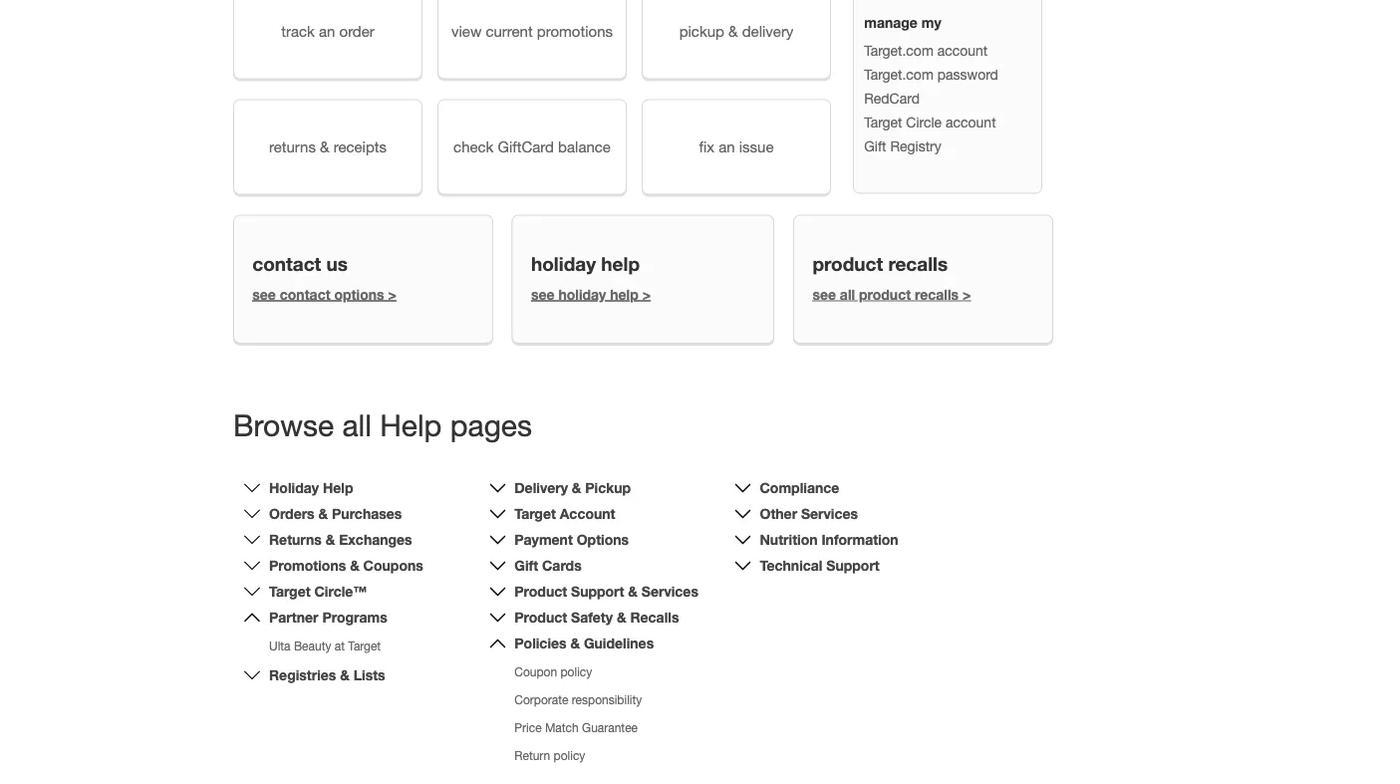 Task type: describe. For each thing, give the bounding box(es) containing it.
returns
[[269, 138, 316, 155]]

nutrition
[[760, 531, 818, 548]]

all for see
[[840, 286, 855, 303]]

ulta
[[269, 639, 291, 653]]

nutrition information
[[760, 531, 898, 548]]

& for purchases
[[318, 506, 328, 522]]

fix an issue link
[[642, 99, 831, 195]]

guidelines
[[584, 635, 654, 652]]

& for receipts
[[320, 138, 329, 155]]

target down delivery
[[514, 506, 556, 522]]

us
[[326, 253, 348, 275]]

delivery & pickup
[[514, 480, 631, 496]]

product support & services
[[514, 583, 698, 600]]

product safety & recalls
[[514, 609, 679, 626]]

holiday help link
[[269, 480, 353, 496]]

returns & exchanges
[[269, 531, 412, 548]]

return policy link
[[514, 749, 585, 763]]

purchases
[[332, 506, 402, 522]]

ulta beauty at target
[[269, 639, 381, 653]]

holiday
[[269, 480, 319, 496]]

& for guidelines
[[570, 635, 580, 652]]

check giftcard balance
[[453, 138, 611, 155]]

promotions & coupons link
[[269, 557, 423, 574]]

& for coupons
[[350, 557, 359, 574]]

corporate responsibility
[[514, 693, 642, 707]]

0 vertical spatial contact
[[252, 253, 321, 275]]

track
[[281, 22, 315, 40]]

see for holiday help
[[531, 286, 555, 303]]

order
[[339, 22, 374, 40]]

1 vertical spatial holiday
[[558, 286, 606, 303]]

1 vertical spatial services
[[642, 583, 698, 600]]

guarantee
[[582, 721, 638, 735]]

holiday help
[[269, 480, 353, 496]]

target account link
[[514, 506, 615, 522]]

password
[[937, 66, 998, 82]]

return policy
[[514, 749, 585, 763]]

pickup
[[585, 480, 631, 496]]

giftcard
[[498, 138, 554, 155]]

0 vertical spatial help
[[601, 253, 640, 275]]

coupons
[[363, 557, 423, 574]]

corporate
[[514, 693, 568, 707]]

target inside the target.com account target.com password redcard target circle account gift registry
[[864, 114, 902, 130]]

& up "recalls"
[[628, 583, 638, 600]]

see contact options >
[[252, 286, 396, 303]]

compliance
[[760, 480, 839, 496]]

returns & receipts
[[269, 138, 387, 155]]

product for product safety & recalls
[[514, 609, 567, 626]]

gift inside the target.com account target.com password redcard target circle account gift registry
[[864, 138, 886, 154]]

fix an issue
[[699, 138, 774, 155]]

view
[[451, 22, 482, 40]]

see all product recalls >
[[812, 286, 971, 303]]

recalls
[[630, 609, 679, 626]]

price match guarantee link
[[514, 721, 638, 735]]

holiday help
[[531, 253, 640, 275]]

programs
[[322, 609, 387, 626]]

1 horizontal spatial help
[[380, 407, 442, 442]]

cards
[[542, 557, 582, 574]]

technical support link
[[760, 557, 880, 574]]

0 vertical spatial recalls
[[888, 253, 948, 275]]

2 target.com from the top
[[864, 66, 933, 82]]

target account
[[514, 506, 615, 522]]

0 vertical spatial holiday
[[531, 253, 596, 275]]

policy for coupon policy
[[560, 665, 592, 679]]

returns
[[269, 531, 322, 548]]

track an order link
[[233, 0, 422, 79]]

price
[[514, 721, 542, 735]]

1 target.com from the top
[[864, 42, 933, 59]]

target right at
[[348, 639, 381, 653]]

other
[[760, 506, 797, 522]]

redcard link
[[864, 90, 920, 106]]

corporate responsibility link
[[514, 693, 642, 707]]

see holiday help > link
[[531, 286, 651, 303]]

product support & services link
[[514, 583, 698, 600]]

registry
[[890, 138, 941, 154]]

product safety & recalls link
[[514, 609, 679, 626]]

ulta beauty at target link
[[269, 639, 381, 653]]

registries & lists link
[[269, 667, 385, 683]]

target circle™
[[269, 583, 367, 600]]

partner
[[269, 609, 318, 626]]

delivery
[[514, 480, 568, 496]]

delivery & pickup link
[[514, 480, 631, 496]]

policy for return policy
[[554, 749, 585, 763]]

coupon policy
[[514, 665, 592, 679]]

technical support
[[760, 557, 880, 574]]



Task type: vqa. For each thing, say whether or not it's contained in the screenshot.
holiday help
yes



Task type: locate. For each thing, give the bounding box(es) containing it.
0 vertical spatial account
[[937, 42, 988, 59]]

contact down contact us
[[280, 286, 330, 303]]

issue
[[739, 138, 774, 155]]

1 horizontal spatial >
[[642, 286, 651, 303]]

1 horizontal spatial services
[[801, 506, 858, 522]]

an for fix
[[719, 138, 735, 155]]

payment
[[514, 531, 573, 548]]

2 > from the left
[[642, 286, 651, 303]]

2 product from the top
[[514, 609, 567, 626]]

payment options link
[[514, 531, 629, 548]]

& up circle™ on the left bottom of page
[[350, 557, 359, 574]]

services up "recalls"
[[642, 583, 698, 600]]

0 vertical spatial gift
[[864, 138, 886, 154]]

recalls up see all product recalls > link
[[888, 253, 948, 275]]

support for product
[[571, 583, 624, 600]]

pickup & delivery
[[679, 22, 794, 40]]

browse all help pages
[[233, 407, 532, 442]]

redcard
[[864, 90, 920, 106]]

0 horizontal spatial services
[[642, 583, 698, 600]]

1 vertical spatial account
[[946, 114, 996, 130]]

registries & lists
[[269, 667, 385, 683]]

& right the pickup
[[728, 22, 738, 40]]

see for contact us
[[252, 286, 276, 303]]

target circle™ link
[[269, 583, 367, 600]]

coupon
[[514, 665, 557, 679]]

1 horizontal spatial an
[[719, 138, 735, 155]]

current
[[486, 22, 533, 40]]

target.com password link
[[864, 66, 998, 82]]

support down information
[[826, 557, 880, 574]]

& up guidelines
[[617, 609, 626, 626]]

technical
[[760, 557, 823, 574]]

recalls down product recalls
[[915, 286, 959, 303]]

0 vertical spatial services
[[801, 506, 858, 522]]

& down safety
[[570, 635, 580, 652]]

help up "see holiday help >"
[[601, 253, 640, 275]]

1 horizontal spatial see
[[531, 286, 555, 303]]

return
[[514, 749, 550, 763]]

my
[[921, 14, 941, 31]]

& right returns
[[320, 138, 329, 155]]

partner programs
[[269, 609, 387, 626]]

check
[[453, 138, 494, 155]]

account up "password" in the top of the page
[[937, 42, 988, 59]]

& left lists
[[340, 667, 350, 683]]

policies
[[514, 635, 567, 652]]

& for lists
[[340, 667, 350, 683]]

gift down the payment
[[514, 557, 538, 574]]

& for exchanges
[[326, 531, 335, 548]]

1 vertical spatial product
[[859, 286, 911, 303]]

see all product recalls > link
[[812, 286, 971, 303]]

circle™
[[314, 583, 367, 600]]

0 horizontal spatial an
[[319, 22, 335, 40]]

1 > from the left
[[388, 286, 396, 303]]

1 vertical spatial an
[[719, 138, 735, 155]]

1 vertical spatial help
[[323, 480, 353, 496]]

coupon policy link
[[514, 665, 592, 679]]

policies & guidelines link
[[514, 635, 654, 652]]

& for delivery
[[728, 22, 738, 40]]

browse
[[233, 407, 334, 442]]

holiday
[[531, 253, 596, 275], [558, 286, 606, 303]]

0 vertical spatial support
[[826, 557, 880, 574]]

manage my
[[864, 14, 941, 31]]

1 product from the top
[[514, 583, 567, 600]]

an
[[319, 22, 335, 40], [719, 138, 735, 155]]

gift registry link
[[864, 138, 941, 154]]

contact
[[252, 253, 321, 275], [280, 286, 330, 303]]

services up "nutrition information"
[[801, 506, 858, 522]]

1 vertical spatial recalls
[[915, 286, 959, 303]]

match
[[545, 721, 579, 735]]

0 horizontal spatial all
[[342, 407, 372, 442]]

& for pickup
[[572, 480, 581, 496]]

orders
[[269, 506, 315, 522]]

target up partner
[[269, 583, 310, 600]]

& down holiday help link
[[318, 506, 328, 522]]

target.com
[[864, 42, 933, 59], [864, 66, 933, 82]]

orders & purchases link
[[269, 506, 402, 522]]

options
[[577, 531, 629, 548]]

target down redcard link at top right
[[864, 114, 902, 130]]

help left pages
[[380, 407, 442, 442]]

2 horizontal spatial see
[[812, 286, 836, 303]]

all down product recalls
[[840, 286, 855, 303]]

pages
[[450, 407, 532, 442]]

1 horizontal spatial all
[[840, 286, 855, 303]]

target.com down manage my
[[864, 42, 933, 59]]

0 vertical spatial target.com
[[864, 42, 933, 59]]

3 see from the left
[[812, 286, 836, 303]]

>
[[388, 286, 396, 303], [642, 286, 651, 303], [962, 286, 971, 303]]

promotions
[[537, 22, 613, 40]]

3 > from the left
[[962, 286, 971, 303]]

help down holiday help
[[610, 286, 638, 303]]

0 vertical spatial product
[[812, 253, 883, 275]]

0 horizontal spatial see
[[252, 286, 276, 303]]

0 vertical spatial an
[[319, 22, 335, 40]]

> for us
[[388, 286, 396, 303]]

gift
[[864, 138, 886, 154], [514, 557, 538, 574]]

0 horizontal spatial support
[[571, 583, 624, 600]]

1 horizontal spatial support
[[826, 557, 880, 574]]

support for technical
[[826, 557, 880, 574]]

target.com up redcard link at top right
[[864, 66, 933, 82]]

beauty
[[294, 639, 331, 653]]

0 vertical spatial help
[[380, 407, 442, 442]]

promotions
[[269, 557, 346, 574]]

& up account at the bottom left of page
[[572, 480, 581, 496]]

help
[[380, 407, 442, 442], [323, 480, 353, 496]]

1 vertical spatial all
[[342, 407, 372, 442]]

gift cards link
[[514, 557, 582, 574]]

product
[[514, 583, 567, 600], [514, 609, 567, 626]]

0 horizontal spatial gift
[[514, 557, 538, 574]]

pickup
[[679, 22, 724, 40]]

& down orders & purchases
[[326, 531, 335, 548]]

holiday up "see holiday help >"
[[531, 253, 596, 275]]

receipts
[[333, 138, 387, 155]]

product up see all product recalls > link
[[812, 253, 883, 275]]

target.com account target.com password redcard target circle account gift registry
[[864, 42, 998, 154]]

all right browse
[[342, 407, 372, 442]]

0 vertical spatial product
[[514, 583, 567, 600]]

1 see from the left
[[252, 286, 276, 303]]

an right track
[[319, 22, 335, 40]]

manage
[[864, 14, 918, 31]]

gift left the registry
[[864, 138, 886, 154]]

0 horizontal spatial >
[[388, 286, 396, 303]]

policy up corporate responsibility link
[[560, 665, 592, 679]]

see down contact us
[[252, 286, 276, 303]]

product down product recalls
[[859, 286, 911, 303]]

1 vertical spatial help
[[610, 286, 638, 303]]

&
[[728, 22, 738, 40], [320, 138, 329, 155], [572, 480, 581, 496], [318, 506, 328, 522], [326, 531, 335, 548], [350, 557, 359, 574], [628, 583, 638, 600], [617, 609, 626, 626], [570, 635, 580, 652], [340, 667, 350, 683]]

1 vertical spatial product
[[514, 609, 567, 626]]

see holiday help >
[[531, 286, 651, 303]]

price match guarantee
[[514, 721, 638, 735]]

gift cards
[[514, 557, 582, 574]]

1 vertical spatial policy
[[554, 749, 585, 763]]

1 vertical spatial support
[[571, 583, 624, 600]]

see contact options > link
[[252, 286, 396, 303]]

1 horizontal spatial gift
[[864, 138, 886, 154]]

all for browse
[[342, 407, 372, 442]]

payment options
[[514, 531, 629, 548]]

promotions & coupons
[[269, 557, 423, 574]]

account
[[560, 506, 615, 522]]

policy
[[560, 665, 592, 679], [554, 749, 585, 763]]

exchanges
[[339, 531, 412, 548]]

partner programs link
[[269, 609, 387, 626]]

account right circle
[[946, 114, 996, 130]]

1 vertical spatial target.com
[[864, 66, 933, 82]]

information
[[821, 531, 898, 548]]

delivery
[[742, 22, 794, 40]]

check giftcard balance link
[[437, 99, 627, 195]]

an right fix
[[719, 138, 735, 155]]

target
[[864, 114, 902, 130], [514, 506, 556, 522], [269, 583, 310, 600], [348, 639, 381, 653]]

view current promotions link
[[437, 0, 627, 79]]

an for track
[[319, 22, 335, 40]]

product up policies
[[514, 609, 567, 626]]

product down gift cards link
[[514, 583, 567, 600]]

holiday down holiday help
[[558, 286, 606, 303]]

balance
[[558, 138, 611, 155]]

0 vertical spatial all
[[840, 286, 855, 303]]

support
[[826, 557, 880, 574], [571, 583, 624, 600]]

0 horizontal spatial help
[[323, 480, 353, 496]]

view current promotions
[[451, 22, 613, 40]]

policy down price match guarantee
[[554, 749, 585, 763]]

contact up see contact options > "link"
[[252, 253, 321, 275]]

0 vertical spatial policy
[[560, 665, 592, 679]]

nutrition information link
[[760, 531, 898, 548]]

1 vertical spatial gift
[[514, 557, 538, 574]]

policies & guidelines
[[514, 635, 654, 652]]

help up orders & purchases
[[323, 480, 353, 496]]

lists
[[353, 667, 385, 683]]

options
[[334, 286, 384, 303]]

2 see from the left
[[531, 286, 555, 303]]

product for product support & services
[[514, 583, 567, 600]]

see down product recalls
[[812, 286, 836, 303]]

other services link
[[760, 506, 858, 522]]

see down holiday help
[[531, 286, 555, 303]]

support up product safety & recalls
[[571, 583, 624, 600]]

2 horizontal spatial >
[[962, 286, 971, 303]]

registries
[[269, 667, 336, 683]]

1 vertical spatial contact
[[280, 286, 330, 303]]

> for help
[[642, 286, 651, 303]]

product recalls
[[812, 253, 948, 275]]

returns & receipts link
[[233, 99, 422, 195]]



